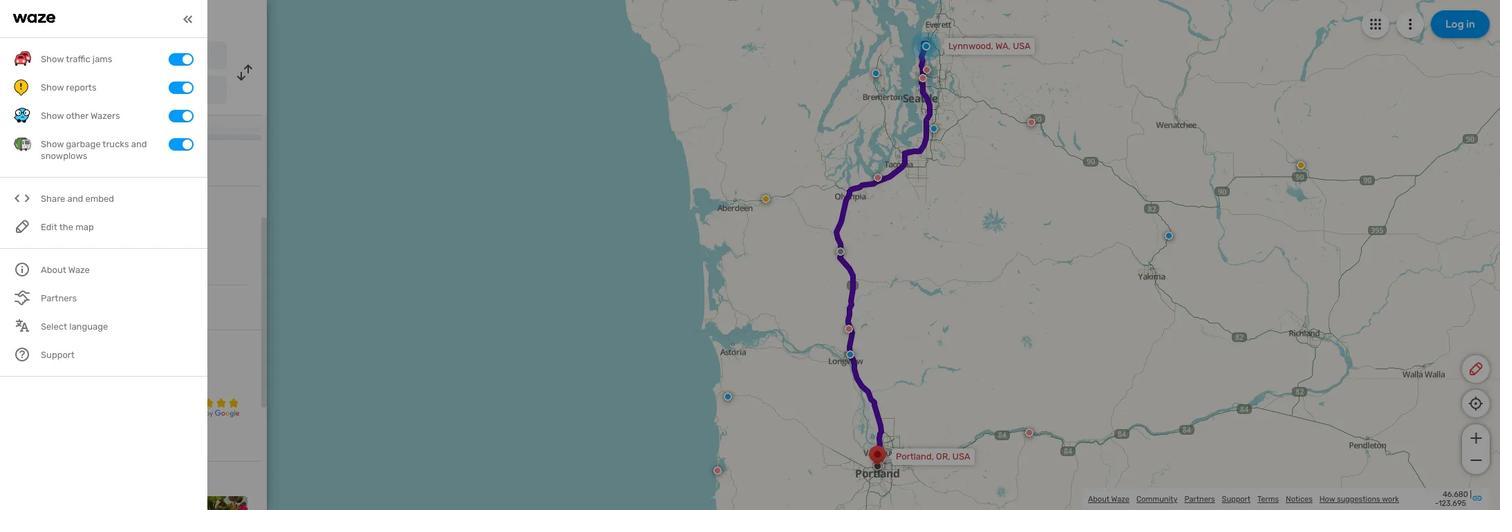 Task type: vqa. For each thing, say whether or not it's contained in the screenshot.
Leave now
no



Task type: describe. For each thing, give the bounding box(es) containing it.
support
[[1222, 495, 1251, 504]]

share
[[41, 194, 65, 204]]

partners
[[1185, 495, 1215, 504]]

driving
[[83, 11, 124, 26]]

4
[[14, 370, 20, 382]]

46.680
[[1443, 490, 1468, 499]]

zoom in image
[[1467, 430, 1485, 447]]

about waze link
[[1088, 495, 1130, 504]]

zoom out image
[[1467, 452, 1485, 469]]

0 vertical spatial lynnwood
[[50, 50, 96, 62]]

2 horizontal spatial wa,
[[996, 41, 1011, 51]]

usa down share
[[33, 221, 52, 232]]

about waze community partners support terms notices how suggestions work
[[1088, 495, 1399, 504]]

portland or, usa
[[50, 85, 125, 97]]

1 vertical spatial lynnwood
[[14, 202, 82, 218]]

or, for portland,
[[936, 451, 950, 462]]

|
[[1470, 490, 1472, 499]]

46.680 | -123.695
[[1435, 490, 1472, 508]]

review summary
[[14, 341, 91, 353]]

and
[[67, 194, 83, 204]]

3
[[14, 381, 20, 393]]

miles
[[62, 105, 87, 115]]

share and embed
[[41, 194, 114, 204]]

community link
[[1137, 495, 1178, 504]]

-
[[1435, 499, 1439, 508]]

how
[[1320, 495, 1335, 504]]

pencil image
[[1468, 361, 1484, 377]]

1 vertical spatial lynnwood wa, usa
[[14, 202, 82, 232]]

lynnwood,
[[949, 41, 993, 51]]

community
[[1137, 495, 1178, 504]]

usa down driving directions
[[117, 52, 134, 62]]

terms link
[[1258, 495, 1279, 504]]

123.695
[[1439, 499, 1466, 508]]

1 horizontal spatial wa,
[[101, 52, 115, 62]]

suggestions
[[1337, 495, 1380, 504]]

share and embed link
[[14, 185, 194, 213]]



Task type: locate. For each thing, give the bounding box(es) containing it.
wa, right lynnwood,
[[996, 41, 1011, 51]]

notices
[[1286, 495, 1313, 504]]

lynnwood wa, usa left embed
[[14, 202, 82, 232]]

or, for portland
[[94, 86, 107, 96]]

usa right portland
[[109, 86, 125, 96]]

0 horizontal spatial or,
[[94, 86, 107, 96]]

current location image
[[14, 47, 30, 64]]

lynnwood, wa, usa
[[949, 41, 1031, 51]]

lynnwood
[[50, 50, 96, 62], [14, 202, 82, 218]]

portland,
[[896, 451, 934, 462]]

wa,
[[996, 41, 1011, 51], [101, 52, 115, 62], [14, 221, 30, 232]]

code image
[[14, 190, 31, 208]]

usa inside portland or, usa
[[109, 86, 125, 96]]

or, inside portland or, usa
[[94, 86, 107, 96]]

location image
[[14, 82, 30, 98]]

5 for 5 4 3
[[14, 359, 20, 371]]

computer image
[[14, 299, 30, 316]]

link image
[[1472, 493, 1483, 504]]

lynnwood left embed
[[14, 202, 82, 218]]

190.1 miles
[[39, 105, 87, 115]]

5 inside '5 4 3'
[[14, 359, 20, 371]]

0 horizontal spatial wa,
[[14, 221, 30, 232]]

terms
[[1258, 495, 1279, 504]]

review
[[14, 341, 46, 353]]

partners link
[[1185, 495, 1215, 504]]

waze
[[1111, 495, 1130, 504]]

portland
[[50, 85, 89, 97]]

wa, down code image
[[14, 221, 30, 232]]

about
[[1088, 495, 1110, 504]]

image 4 of lynnwood, lynnwood image
[[191, 496, 248, 510]]

support link
[[1222, 495, 1251, 504]]

0 vertical spatial or,
[[94, 86, 107, 96]]

0 horizontal spatial 5
[[14, 359, 20, 371]]

or, right portland,
[[936, 451, 950, 462]]

1 horizontal spatial 5
[[177, 352, 201, 398]]

lynnwood wa, usa
[[50, 50, 134, 62], [14, 202, 82, 232]]

www.ci.lynnwood.wa.us
[[41, 301, 149, 313]]

notices link
[[1286, 495, 1313, 504]]

or,
[[94, 86, 107, 96], [936, 451, 950, 462]]

1 vertical spatial wa,
[[101, 52, 115, 62]]

summary
[[48, 341, 91, 353]]

directions
[[127, 11, 184, 26]]

5 for 5
[[177, 352, 201, 398]]

1 vertical spatial or,
[[936, 451, 950, 462]]

lynnwood wa, usa up portland or, usa
[[50, 50, 134, 62]]

usa
[[1013, 41, 1031, 51], [117, 52, 134, 62], [109, 86, 125, 96], [33, 221, 52, 232], [953, 451, 970, 462]]

usa right portland,
[[953, 451, 970, 462]]

wa, down driving
[[101, 52, 115, 62]]

5 4 3
[[14, 359, 20, 393]]

0 vertical spatial wa,
[[996, 41, 1011, 51]]

how suggestions work link
[[1320, 495, 1399, 504]]

driving directions
[[83, 11, 184, 26]]

190.1
[[39, 105, 59, 115]]

embed
[[85, 194, 114, 204]]

work
[[1382, 495, 1399, 504]]

usa right lynnwood,
[[1013, 41, 1031, 51]]

or, right portland
[[94, 86, 107, 96]]

0 vertical spatial lynnwood wa, usa
[[50, 50, 134, 62]]

2 vertical spatial wa,
[[14, 221, 30, 232]]

portland, or, usa
[[896, 451, 970, 462]]

lynnwood up portland
[[50, 50, 96, 62]]

1 horizontal spatial or,
[[936, 451, 950, 462]]

5
[[177, 352, 201, 398], [14, 359, 20, 371]]

www.ci.lynnwood.wa.us link
[[41, 301, 149, 313]]



